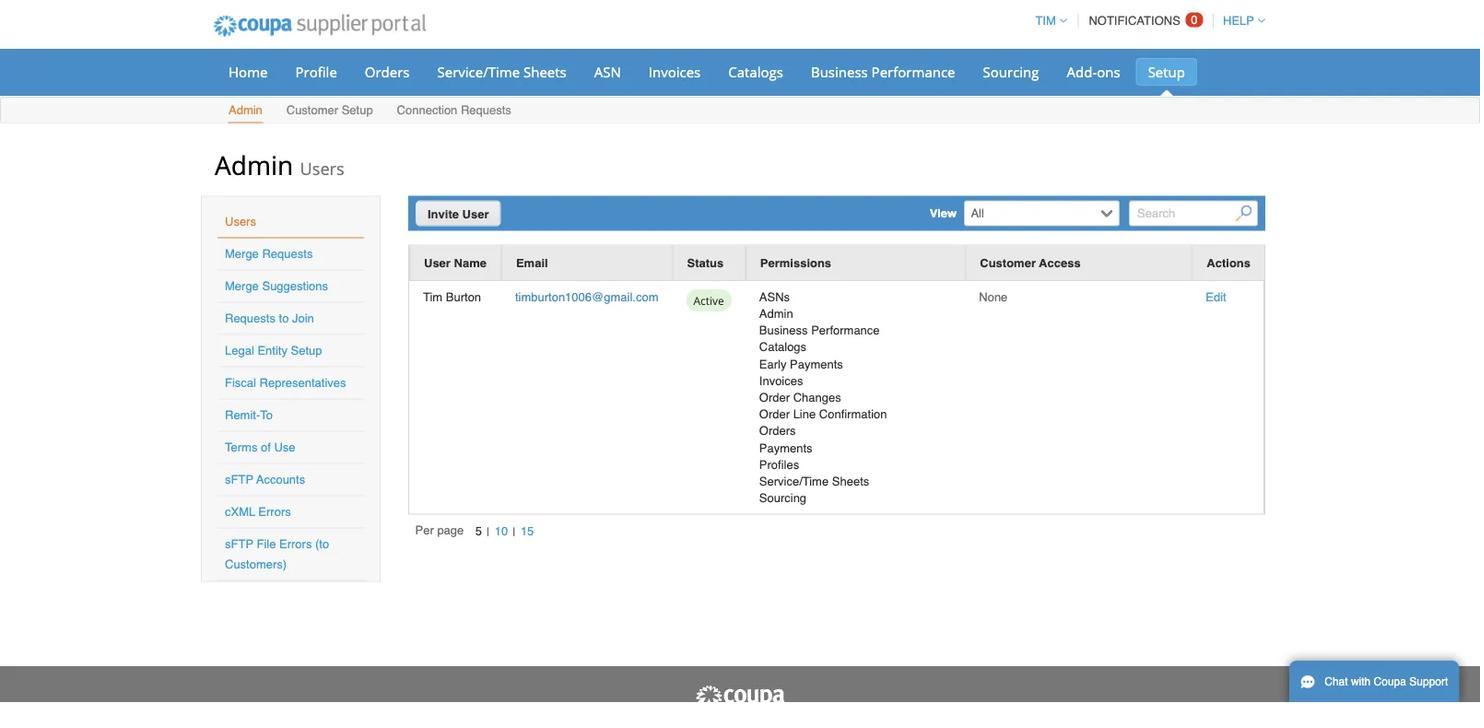 Task type: describe. For each thing, give the bounding box(es) containing it.
admin for admin users
[[215, 147, 293, 182]]

(to
[[315, 537, 329, 551]]

users inside admin users
[[300, 157, 345, 180]]

line
[[793, 407, 816, 421]]

sheets inside service/time sheets link
[[524, 62, 567, 81]]

fiscal representatives link
[[225, 376, 346, 390]]

chat with coupa support
[[1325, 676, 1448, 689]]

sftp accounts link
[[225, 473, 305, 487]]

add-
[[1067, 62, 1097, 81]]

profile link
[[283, 58, 349, 86]]

requests to join link
[[225, 312, 314, 325]]

terms of use link
[[225, 441, 296, 454]]

fiscal representatives
[[225, 376, 346, 390]]

notifications
[[1089, 14, 1181, 28]]

none
[[979, 290, 1008, 304]]

remit-to
[[225, 408, 273, 422]]

catalogs inside asns admin business performance catalogs early payments invoices order changes order line confirmation orders payments profiles service/time sheets sourcing
[[759, 340, 807, 354]]

connection requests
[[397, 103, 511, 117]]

representatives
[[260, 376, 346, 390]]

fiscal
[[225, 376, 256, 390]]

5
[[475, 525, 482, 538]]

sourcing link
[[971, 58, 1051, 86]]

per page
[[415, 523, 464, 537]]

email button
[[516, 253, 548, 273]]

0 horizontal spatial orders
[[365, 62, 410, 81]]

timburton1006@gmail.com link
[[515, 290, 659, 304]]

performance inside asns admin business performance catalogs early payments invoices order changes order line confirmation orders payments profiles service/time sheets sourcing
[[811, 323, 880, 337]]

2 | from the left
[[513, 525, 516, 539]]

service/time sheets
[[437, 62, 567, 81]]

chat
[[1325, 676, 1348, 689]]

Search text field
[[1129, 200, 1258, 226]]

name
[[454, 256, 487, 270]]

remit-
[[225, 408, 260, 422]]

confirmation
[[819, 407, 887, 421]]

user inside user name button
[[424, 256, 451, 270]]

help link
[[1215, 14, 1266, 28]]

users link
[[225, 215, 256, 229]]

0 vertical spatial errors
[[258, 505, 291, 519]]

to
[[279, 312, 289, 325]]

orders link
[[353, 58, 422, 86]]

1 vertical spatial payments
[[759, 441, 813, 455]]

join
[[292, 312, 314, 325]]

customer for customer setup
[[286, 103, 338, 117]]

15 button
[[516, 522, 539, 541]]

to
[[260, 408, 273, 422]]

View text field
[[966, 201, 1097, 225]]

service/time inside asns admin business performance catalogs early payments invoices order changes order line confirmation orders payments profiles service/time sheets sourcing
[[759, 474, 829, 488]]

10
[[495, 525, 508, 538]]

active button
[[686, 289, 732, 317]]

asns admin business performance catalogs early payments invoices order changes order line confirmation orders payments profiles service/time sheets sourcing
[[759, 290, 887, 505]]

1 order from the top
[[759, 391, 790, 404]]

user name
[[424, 256, 487, 270]]

cxml
[[225, 505, 255, 519]]

view
[[930, 206, 957, 220]]

user inside invite user link
[[462, 207, 489, 221]]

customer setup
[[286, 103, 373, 117]]

invoices link
[[637, 58, 713, 86]]

cxml errors link
[[225, 505, 291, 519]]

invite
[[428, 207, 459, 221]]

home link
[[217, 58, 280, 86]]

status button
[[687, 253, 724, 273]]

early
[[759, 357, 787, 371]]

0 vertical spatial business
[[811, 62, 868, 81]]

per
[[415, 523, 434, 537]]

customer setup link
[[286, 99, 374, 123]]

suggestions
[[262, 279, 328, 293]]

tim for tim burton
[[423, 290, 443, 304]]

2 order from the top
[[759, 407, 790, 421]]

sftp for sftp accounts
[[225, 473, 253, 487]]

sourcing inside asns admin business performance catalogs early payments invoices order changes order line confirmation orders payments profiles service/time sheets sourcing
[[759, 491, 807, 505]]

file
[[257, 537, 276, 551]]

sftp file errors (to customers)
[[225, 537, 329, 572]]

home
[[229, 62, 268, 81]]

permissions button
[[760, 253, 832, 273]]

5 | 10 | 15
[[475, 525, 534, 539]]

catalogs inside catalogs link
[[728, 62, 783, 81]]

of
[[261, 441, 271, 454]]

admin users
[[215, 147, 345, 182]]

5 button
[[471, 522, 487, 541]]

help
[[1223, 14, 1255, 28]]

0 horizontal spatial users
[[225, 215, 256, 229]]

invoices inside invoices link
[[649, 62, 701, 81]]

profile
[[295, 62, 337, 81]]

legal
[[225, 344, 254, 358]]

0 vertical spatial performance
[[872, 62, 955, 81]]

catalogs link
[[716, 58, 795, 86]]

merge requests
[[225, 247, 313, 261]]

asns
[[759, 290, 790, 304]]

errors inside sftp file errors (to customers)
[[279, 537, 312, 551]]

sheets inside asns admin business performance catalogs early payments invoices order changes order line confirmation orders payments profiles service/time sheets sourcing
[[832, 474, 869, 488]]

0
[[1191, 13, 1198, 27]]

0 vertical spatial payments
[[790, 357, 843, 371]]



Task type: vqa. For each thing, say whether or not it's contained in the screenshot.
invoices link
yes



Task type: locate. For each thing, give the bounding box(es) containing it.
1 horizontal spatial business
[[811, 62, 868, 81]]

requests down service/time sheets link
[[461, 103, 511, 117]]

user right invite
[[462, 207, 489, 221]]

user
[[462, 207, 489, 221], [424, 256, 451, 270]]

tim burton
[[423, 290, 481, 304]]

orders
[[365, 62, 410, 81], [759, 424, 796, 438]]

1 vertical spatial sourcing
[[759, 491, 807, 505]]

order down early
[[759, 391, 790, 404]]

connection
[[397, 103, 458, 117]]

1 vertical spatial errors
[[279, 537, 312, 551]]

0 vertical spatial sheets
[[524, 62, 567, 81]]

requests for connection requests
[[461, 103, 511, 117]]

payments up the changes
[[790, 357, 843, 371]]

1 merge from the top
[[225, 247, 259, 261]]

business performance
[[811, 62, 955, 81]]

cxml errors
[[225, 505, 291, 519]]

business down asns on the top of page
[[759, 323, 808, 337]]

business performance link
[[799, 58, 967, 86]]

invite user link
[[416, 200, 501, 226]]

tim for tim
[[1036, 14, 1056, 28]]

sftp accounts
[[225, 473, 305, 487]]

| right 5
[[487, 525, 490, 539]]

admin down home link
[[229, 103, 263, 117]]

0 horizontal spatial |
[[487, 525, 490, 539]]

sftp up cxml
[[225, 473, 253, 487]]

merge down the merge requests on the top left of page
[[225, 279, 259, 293]]

0 horizontal spatial sheets
[[524, 62, 567, 81]]

0 horizontal spatial invoices
[[649, 62, 701, 81]]

admin down admin link
[[215, 147, 293, 182]]

user left name
[[424, 256, 451, 270]]

edit
[[1206, 290, 1227, 304]]

0 vertical spatial users
[[300, 157, 345, 180]]

catalogs up early
[[759, 340, 807, 354]]

0 horizontal spatial navigation
[[415, 522, 539, 542]]

0 vertical spatial setup
[[1148, 62, 1185, 81]]

catalogs right invoices link
[[728, 62, 783, 81]]

service/time
[[437, 62, 520, 81], [759, 474, 829, 488]]

service/time down profiles in the bottom right of the page
[[759, 474, 829, 488]]

2 vertical spatial setup
[[291, 344, 322, 358]]

2 vertical spatial admin
[[759, 307, 793, 321]]

customer down profile link
[[286, 103, 338, 117]]

tim link
[[1027, 14, 1067, 28]]

requests to join
[[225, 312, 314, 325]]

requests inside "connection requests" "link"
[[461, 103, 511, 117]]

terms of use
[[225, 441, 296, 454]]

notifications 0
[[1089, 13, 1198, 28]]

setup down join
[[291, 344, 322, 358]]

sourcing
[[983, 62, 1039, 81], [759, 491, 807, 505]]

profiles
[[759, 458, 799, 471]]

access
[[1039, 256, 1081, 270]]

tim left "burton"
[[423, 290, 443, 304]]

sourcing down profiles in the bottom right of the page
[[759, 491, 807, 505]]

invoices inside asns admin business performance catalogs early payments invoices order changes order line confirmation orders payments profiles service/time sheets sourcing
[[759, 374, 803, 388]]

sheets down confirmation
[[832, 474, 869, 488]]

requests
[[461, 103, 511, 117], [262, 247, 313, 261], [225, 312, 276, 325]]

1 vertical spatial coupa supplier portal image
[[694, 685, 786, 703]]

merge down users link
[[225, 247, 259, 261]]

service/time up connection requests
[[437, 62, 520, 81]]

setup
[[1148, 62, 1185, 81], [342, 103, 373, 117], [291, 344, 322, 358]]

burton
[[446, 290, 481, 304]]

merge for merge suggestions
[[225, 279, 259, 293]]

setup down orders link
[[342, 103, 373, 117]]

accounts
[[256, 473, 305, 487]]

errors down accounts
[[258, 505, 291, 519]]

admin inside asns admin business performance catalogs early payments invoices order changes order line confirmation orders payments profiles service/time sheets sourcing
[[759, 307, 793, 321]]

1 horizontal spatial orders
[[759, 424, 796, 438]]

sheets left asn
[[524, 62, 567, 81]]

users
[[300, 157, 345, 180], [225, 215, 256, 229]]

ons
[[1097, 62, 1121, 81]]

coupa supplier portal image
[[201, 3, 438, 49], [694, 685, 786, 703]]

1 horizontal spatial customer
[[980, 256, 1036, 270]]

catalogs
[[728, 62, 783, 81], [759, 340, 807, 354]]

email
[[516, 256, 548, 270]]

tim up sourcing 'link'
[[1036, 14, 1056, 28]]

with
[[1351, 676, 1371, 689]]

1 vertical spatial users
[[225, 215, 256, 229]]

remit-to link
[[225, 408, 273, 422]]

2 horizontal spatial setup
[[1148, 62, 1185, 81]]

0 horizontal spatial user
[[424, 256, 451, 270]]

asn link
[[582, 58, 633, 86]]

15
[[521, 525, 534, 538]]

0 horizontal spatial setup
[[291, 344, 322, 358]]

sheets
[[524, 62, 567, 81], [832, 474, 869, 488]]

| left 15
[[513, 525, 516, 539]]

1 vertical spatial navigation
[[415, 522, 539, 542]]

invite user
[[428, 207, 489, 221]]

0 vertical spatial invoices
[[649, 62, 701, 81]]

customer
[[286, 103, 338, 117], [980, 256, 1036, 270]]

active
[[694, 293, 724, 308]]

customer inside button
[[980, 256, 1036, 270]]

customers)
[[225, 558, 287, 572]]

1 vertical spatial tim
[[423, 290, 443, 304]]

sftp up customers)
[[225, 537, 253, 551]]

0 horizontal spatial sourcing
[[759, 491, 807, 505]]

permissions
[[760, 256, 832, 270]]

invoices right asn
[[649, 62, 701, 81]]

2 sftp from the top
[[225, 537, 253, 551]]

search image
[[1236, 205, 1252, 222]]

1 vertical spatial admin
[[215, 147, 293, 182]]

setup inside the customer setup link
[[342, 103, 373, 117]]

legal entity setup
[[225, 344, 322, 358]]

1 vertical spatial orders
[[759, 424, 796, 438]]

payments up profiles in the bottom right of the page
[[759, 441, 813, 455]]

0 vertical spatial tim
[[1036, 14, 1056, 28]]

business inside asns admin business performance catalogs early payments invoices order changes order line confirmation orders payments profiles service/time sheets sourcing
[[759, 323, 808, 337]]

users up merge requests link
[[225, 215, 256, 229]]

page
[[437, 523, 464, 537]]

admin link
[[228, 99, 263, 123]]

1 vertical spatial invoices
[[759, 374, 803, 388]]

sftp for sftp file errors (to customers)
[[225, 537, 253, 551]]

status
[[687, 256, 724, 270]]

errors left (to
[[279, 537, 312, 551]]

0 vertical spatial navigation
[[1027, 3, 1266, 39]]

actions
[[1207, 256, 1251, 269]]

1 vertical spatial user
[[424, 256, 451, 270]]

0 vertical spatial merge
[[225, 247, 259, 261]]

sftp
[[225, 473, 253, 487], [225, 537, 253, 551]]

0 horizontal spatial tim
[[423, 290, 443, 304]]

merge for merge requests
[[225, 247, 259, 261]]

navigation containing notifications 0
[[1027, 3, 1266, 39]]

1 horizontal spatial tim
[[1036, 14, 1056, 28]]

navigation containing per page
[[415, 522, 539, 542]]

1 vertical spatial setup
[[342, 103, 373, 117]]

sourcing down tim link
[[983, 62, 1039, 81]]

0 horizontal spatial coupa supplier portal image
[[201, 3, 438, 49]]

customer access button
[[980, 253, 1081, 273]]

1 vertical spatial order
[[759, 407, 790, 421]]

use
[[274, 441, 296, 454]]

order left line
[[759, 407, 790, 421]]

setup down the notifications 0
[[1148, 62, 1185, 81]]

invoices down early
[[759, 374, 803, 388]]

2 merge from the top
[[225, 279, 259, 293]]

changes
[[793, 391, 841, 404]]

customer up none
[[980, 256, 1036, 270]]

add-ons
[[1067, 62, 1121, 81]]

0 vertical spatial orders
[[365, 62, 410, 81]]

0 horizontal spatial service/time
[[437, 62, 520, 81]]

entity
[[258, 344, 288, 358]]

requests left "to"
[[225, 312, 276, 325]]

navigation
[[1027, 3, 1266, 39], [415, 522, 539, 542]]

add-ons link
[[1055, 58, 1133, 86]]

sftp inside sftp file errors (to customers)
[[225, 537, 253, 551]]

0 vertical spatial customer
[[286, 103, 338, 117]]

business
[[811, 62, 868, 81], [759, 323, 808, 337]]

business right catalogs link
[[811, 62, 868, 81]]

0 vertical spatial service/time
[[437, 62, 520, 81]]

1 vertical spatial requests
[[262, 247, 313, 261]]

1 horizontal spatial |
[[513, 525, 516, 539]]

user name button
[[424, 253, 487, 273]]

sourcing inside sourcing 'link'
[[983, 62, 1039, 81]]

1 vertical spatial business
[[759, 323, 808, 337]]

merge requests link
[[225, 247, 313, 261]]

1 vertical spatial sheets
[[832, 474, 869, 488]]

1 vertical spatial catalogs
[[759, 340, 807, 354]]

1 horizontal spatial invoices
[[759, 374, 803, 388]]

0 vertical spatial requests
[[461, 103, 511, 117]]

admin
[[229, 103, 263, 117], [215, 147, 293, 182], [759, 307, 793, 321]]

terms
[[225, 441, 258, 454]]

0 vertical spatial catalogs
[[728, 62, 783, 81]]

1 horizontal spatial sourcing
[[983, 62, 1039, 81]]

1 horizontal spatial coupa supplier portal image
[[694, 685, 786, 703]]

users down the customer setup link
[[300, 157, 345, 180]]

requests up suggestions
[[262, 247, 313, 261]]

0 horizontal spatial customer
[[286, 103, 338, 117]]

1 | from the left
[[487, 525, 490, 539]]

0 horizontal spatial business
[[759, 323, 808, 337]]

order
[[759, 391, 790, 404], [759, 407, 790, 421]]

1 horizontal spatial sheets
[[832, 474, 869, 488]]

0 vertical spatial sourcing
[[983, 62, 1039, 81]]

1 vertical spatial service/time
[[759, 474, 829, 488]]

edit link
[[1206, 290, 1227, 304]]

orders down line
[[759, 424, 796, 438]]

1 vertical spatial performance
[[811, 323, 880, 337]]

1 vertical spatial sftp
[[225, 537, 253, 551]]

connection requests link
[[396, 99, 512, 123]]

0 vertical spatial user
[[462, 207, 489, 221]]

performance
[[872, 62, 955, 81], [811, 323, 880, 337]]

invoices
[[649, 62, 701, 81], [759, 374, 803, 388]]

1 horizontal spatial service/time
[[759, 474, 829, 488]]

|
[[487, 525, 490, 539], [513, 525, 516, 539]]

legal entity setup link
[[225, 344, 322, 358]]

1 horizontal spatial users
[[300, 157, 345, 180]]

admin down asns on the top of page
[[759, 307, 793, 321]]

setup link
[[1136, 58, 1197, 86]]

customer for customer access
[[980, 256, 1036, 270]]

errors
[[258, 505, 291, 519], [279, 537, 312, 551]]

sftp file errors (to customers) link
[[225, 537, 329, 572]]

10 button
[[490, 522, 513, 541]]

1 horizontal spatial setup
[[342, 103, 373, 117]]

0 vertical spatial admin
[[229, 103, 263, 117]]

merge
[[225, 247, 259, 261], [225, 279, 259, 293]]

0 vertical spatial coupa supplier portal image
[[201, 3, 438, 49]]

1 horizontal spatial user
[[462, 207, 489, 221]]

service/time sheets link
[[425, 58, 579, 86]]

admin for admin
[[229, 103, 263, 117]]

1 vertical spatial merge
[[225, 279, 259, 293]]

1 vertical spatial customer
[[980, 256, 1036, 270]]

merge suggestions
[[225, 279, 328, 293]]

setup inside setup link
[[1148, 62, 1185, 81]]

1 horizontal spatial navigation
[[1027, 3, 1266, 39]]

0 vertical spatial order
[[759, 391, 790, 404]]

1 sftp from the top
[[225, 473, 253, 487]]

2 vertical spatial requests
[[225, 312, 276, 325]]

orders up connection
[[365, 62, 410, 81]]

orders inside asns admin business performance catalogs early payments invoices order changes order line confirmation orders payments profiles service/time sheets sourcing
[[759, 424, 796, 438]]

chat with coupa support button
[[1290, 661, 1460, 703]]

requests for merge requests
[[262, 247, 313, 261]]

0 vertical spatial sftp
[[225, 473, 253, 487]]



